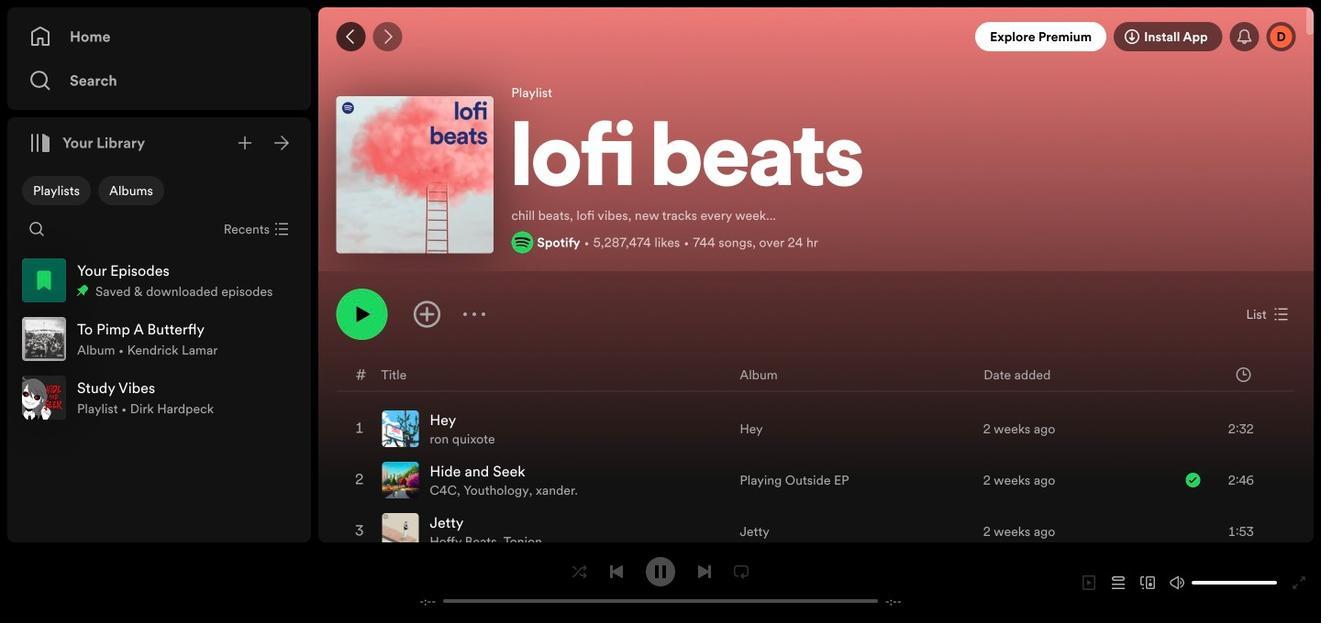 Task type: describe. For each thing, give the bounding box(es) containing it.
previous image
[[609, 565, 624, 580]]

go forward image
[[380, 29, 395, 44]]

main element
[[7, 7, 311, 543]]

volume high image
[[1170, 576, 1185, 591]]

none checkbox inside main element
[[98, 176, 164, 206]]

duration image
[[1237, 368, 1251, 383]]

2 group from the top
[[15, 310, 304, 369]]

enable shuffle image
[[573, 565, 587, 580]]

none search field inside main element
[[22, 215, 51, 244]]

none checkbox inside main element
[[22, 176, 91, 206]]

3 group from the top
[[15, 369, 304, 428]]

lofi beats grid
[[319, 358, 1313, 624]]

row inside lofi beats grid
[[337, 359, 1295, 392]]



Task type: locate. For each thing, give the bounding box(es) containing it.
go back image
[[344, 29, 358, 44]]

spotify image
[[511, 232, 533, 254]]

search in your library image
[[29, 222, 44, 237]]

Disable repeat checkbox
[[727, 558, 756, 587]]

what's new image
[[1238, 29, 1252, 44]]

next image
[[697, 565, 712, 580]]

1 group from the top
[[15, 251, 304, 310]]

lofi beats image
[[336, 96, 494, 254]]

pause image
[[653, 565, 668, 580]]

player controls element
[[399, 558, 922, 610]]

top bar and user menu element
[[318, 7, 1314, 66]]

None search field
[[22, 215, 51, 244]]

disable repeat image
[[734, 565, 749, 580]]

Recents, List view field
[[209, 215, 300, 244]]

cell
[[382, 405, 725, 454], [382, 456, 725, 505], [1170, 456, 1280, 505], [382, 507, 725, 557]]

duration element
[[1237, 368, 1251, 383]]

None checkbox
[[98, 176, 164, 206]]

row
[[337, 359, 1295, 392]]

group
[[15, 251, 304, 310], [15, 310, 304, 369], [15, 369, 304, 428]]

None checkbox
[[22, 176, 91, 206]]



Task type: vqa. For each thing, say whether or not it's contained in the screenshot.
Cookies link
no



